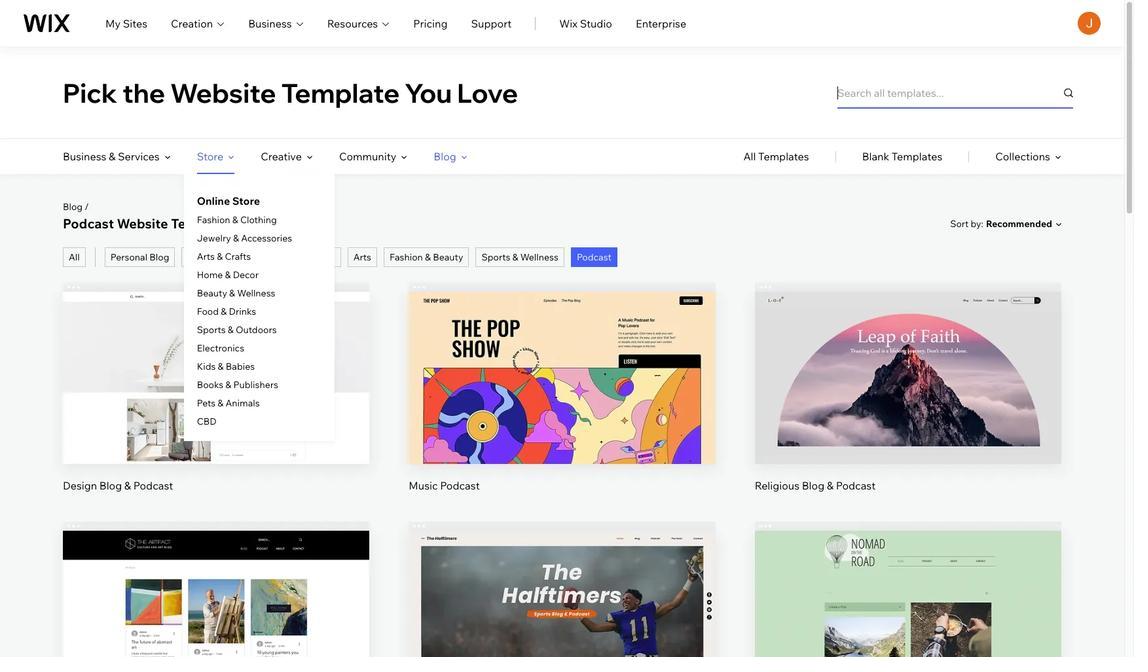 Task type: locate. For each thing, give the bounding box(es) containing it.
news & business
[[263, 251, 335, 263]]

sports & wellness link
[[476, 248, 564, 267]]

my sites link
[[105, 15, 147, 31]]

beauty
[[433, 251, 463, 263], [197, 287, 227, 299]]

templates
[[758, 150, 809, 163], [892, 150, 942, 163], [171, 215, 236, 232]]

business inside popup button
[[248, 17, 292, 30]]

view for 'podcast website templates - religious blog & podcast' image
[[896, 397, 920, 410]]

fashion & clothing link
[[197, 214, 277, 226]]

store up fashion & clothing "link"
[[232, 194, 260, 208]]

personal blog
[[111, 251, 169, 263]]

templates inside "link"
[[758, 150, 809, 163]]

business
[[248, 17, 292, 30], [63, 150, 106, 163], [297, 251, 335, 263]]

0 vertical spatial fashion
[[197, 214, 230, 226]]

0 vertical spatial all
[[743, 150, 756, 163]]

food up home in the left top of the page
[[188, 251, 209, 263]]

1 horizontal spatial fashion
[[390, 251, 423, 263]]

wellness inside online store fashion & clothing jewelry & accessories arts & crafts home & decor beauty & wellness food & drinks sports & outdoors electronics kids & babies books & publishers pets & animals cbd
[[237, 287, 275, 299]]

2 vertical spatial business
[[297, 251, 335, 263]]

my
[[105, 17, 121, 30]]

edit for edit button within the religious blog & podcast group
[[898, 352, 918, 365]]

cbd
[[197, 416, 217, 428]]

design blog & podcast group
[[63, 283, 370, 493]]

design blog & podcast
[[63, 480, 173, 493]]

edit button for podcast website templates - travel blog & podcast image
[[877, 582, 939, 614]]

1 vertical spatial business
[[63, 150, 106, 163]]

1 vertical spatial sports
[[197, 324, 226, 336]]

electronics
[[197, 342, 244, 354]]

fashion & beauty link
[[384, 248, 469, 267]]

&
[[109, 150, 116, 163], [232, 214, 238, 226], [233, 232, 239, 244], [217, 251, 223, 263], [211, 251, 217, 263], [289, 251, 295, 263], [425, 251, 431, 263], [512, 251, 518, 263], [225, 269, 231, 281], [229, 287, 235, 299], [221, 306, 227, 318], [228, 324, 234, 336], [218, 361, 224, 373], [225, 379, 231, 391], [218, 397, 224, 409], [124, 480, 131, 493], [827, 480, 834, 493]]

1 vertical spatial fashion
[[390, 251, 423, 263]]

0 horizontal spatial wellness
[[237, 287, 275, 299]]

fashion up jewelry on the left of the page
[[197, 214, 230, 226]]

edit
[[552, 352, 572, 365], [898, 352, 918, 365], [206, 591, 226, 605], [552, 591, 572, 605], [898, 591, 918, 605]]

studio
[[580, 17, 612, 30]]

profile image image
[[1078, 12, 1101, 35]]

arts
[[197, 251, 215, 263], [353, 251, 371, 263]]

food & drinks link
[[197, 306, 256, 318]]

None search field
[[838, 77, 1073, 108]]

podcast link
[[571, 248, 617, 267]]

news & business link
[[257, 248, 341, 267]]

1 vertical spatial food
[[197, 306, 219, 318]]

wellness down decor
[[237, 287, 275, 299]]

beauty & wellness link
[[197, 287, 275, 299]]

food
[[188, 251, 209, 263], [197, 306, 219, 318]]

/
[[85, 201, 89, 213]]

resources
[[327, 17, 378, 30]]

podcast website templates - travel blog & podcast image
[[755, 531, 1061, 657]]

edit button
[[531, 343, 593, 374], [877, 343, 939, 374], [185, 582, 247, 614], [531, 582, 593, 614], [877, 582, 939, 614]]

food & travel
[[188, 251, 245, 263]]

home
[[197, 269, 223, 281]]

sites
[[123, 17, 147, 30]]

0 horizontal spatial website
[[117, 215, 168, 232]]

0 vertical spatial beauty
[[433, 251, 463, 263]]

pick
[[63, 76, 117, 109]]

podcast website templates - sports blog & podcast image
[[409, 531, 716, 657]]

generic categories element
[[743, 139, 1061, 174]]

1 horizontal spatial sports
[[482, 251, 510, 263]]

recommended
[[986, 218, 1052, 230]]

food down the beauty & wellness "link"
[[197, 306, 219, 318]]

view button inside religious blog & podcast group
[[877, 387, 939, 419]]

home & decor link
[[197, 269, 259, 281]]

support
[[471, 17, 512, 30]]

1 horizontal spatial website
[[170, 76, 276, 109]]

all link
[[63, 248, 86, 267]]

arts right news & business link
[[353, 251, 371, 263]]

religious blog & podcast group
[[755, 283, 1061, 493]]

templates for blank templates
[[892, 150, 942, 163]]

blog
[[434, 150, 456, 163], [63, 201, 83, 213], [149, 251, 169, 263], [99, 480, 122, 493], [802, 480, 825, 493]]

view inside music podcast group
[[550, 397, 574, 410]]

0 vertical spatial wellness
[[520, 251, 558, 263]]

1 horizontal spatial templates
[[758, 150, 809, 163]]

sports
[[482, 251, 510, 263], [197, 324, 226, 336]]

babies
[[226, 361, 255, 373]]

store
[[197, 150, 223, 163], [232, 194, 260, 208]]

blog for design blog & podcast
[[99, 480, 122, 493]]

pricing
[[413, 17, 448, 30]]

edit button inside religious blog & podcast group
[[877, 343, 939, 374]]

edit inside music podcast group
[[552, 352, 572, 365]]

wix studio link
[[559, 15, 612, 31]]

pets
[[197, 397, 216, 409]]

1 vertical spatial store
[[232, 194, 260, 208]]

edit button for podcast website templates - sports blog & podcast image
[[531, 582, 593, 614]]

0 horizontal spatial all
[[69, 251, 80, 263]]

1 vertical spatial website
[[117, 215, 168, 232]]

podcast
[[63, 215, 114, 232], [577, 251, 612, 263], [133, 480, 173, 493], [440, 480, 480, 493], [836, 480, 876, 493]]

blog inside personal blog link
[[149, 251, 169, 263]]

fashion right the arts link
[[390, 251, 423, 263]]

0 horizontal spatial fashion
[[197, 214, 230, 226]]

edit for podcast website templates - sports blog & podcast image's edit button
[[552, 591, 572, 605]]

music podcast group
[[409, 283, 716, 493]]

sports inside online store fashion & clothing jewelry & accessories arts & crafts home & decor beauty & wellness food & drinks sports & outdoors electronics kids & babies books & publishers pets & animals cbd
[[197, 324, 226, 336]]

wellness
[[520, 251, 558, 263], [237, 287, 275, 299]]

music
[[409, 480, 438, 493]]

religious
[[755, 480, 800, 493]]

decor
[[233, 269, 259, 281]]

edit inside religious blog & podcast group
[[898, 352, 918, 365]]

arts up home in the left top of the page
[[197, 251, 215, 263]]

podcast website templates - design blog & podcast image
[[63, 292, 370, 465]]

2 horizontal spatial templates
[[892, 150, 942, 163]]

0 vertical spatial store
[[197, 150, 223, 163]]

jewelry
[[197, 232, 231, 244]]

business for business & services
[[63, 150, 106, 163]]

view button inside music podcast group
[[531, 387, 593, 419]]

blog inside religious blog & podcast group
[[802, 480, 825, 493]]

all inside "link"
[[743, 150, 756, 163]]

edit button inside music podcast group
[[531, 343, 593, 374]]

website
[[170, 76, 276, 109], [117, 215, 168, 232]]

view button for podcast website templates - sports blog & podcast image's edit button
[[531, 627, 593, 657]]

edit button for podcast website templates - art blog & podcast image
[[185, 582, 247, 614]]

view button for edit button inside music podcast group
[[531, 387, 593, 419]]

fashion
[[197, 214, 230, 226], [390, 251, 423, 263]]

podcast website templates - religious blog & podcast image
[[755, 292, 1061, 465]]

all for all
[[69, 251, 80, 263]]

1 vertical spatial all
[[69, 251, 80, 263]]

you
[[405, 76, 452, 109]]

collections
[[996, 150, 1050, 163]]

categories by subject element
[[63, 139, 467, 441]]

news
[[263, 251, 287, 263]]

blog inside design blog & podcast group
[[99, 480, 122, 493]]

podcast website templates - music podcast image
[[409, 292, 716, 465]]

0 vertical spatial business
[[248, 17, 292, 30]]

sort by:
[[950, 218, 984, 230]]

0 horizontal spatial business
[[63, 150, 106, 163]]

business inside the categories by subject element
[[63, 150, 106, 163]]

1 vertical spatial beauty
[[197, 287, 227, 299]]

online store link
[[197, 193, 260, 209]]

travel
[[219, 251, 245, 263]]

podcast website templates - art blog & podcast image
[[63, 531, 370, 657]]

0 horizontal spatial beauty
[[197, 287, 227, 299]]

view inside religious blog & podcast group
[[896, 397, 920, 410]]

podcast website templates
[[63, 215, 236, 232]]

1 horizontal spatial store
[[232, 194, 260, 208]]

1 horizontal spatial all
[[743, 150, 756, 163]]

view
[[550, 397, 574, 410], [896, 397, 920, 410], [204, 636, 228, 649], [550, 636, 574, 649], [896, 636, 920, 649]]

enterprise link
[[636, 15, 686, 31]]

1 horizontal spatial business
[[248, 17, 292, 30]]

outdoors
[[236, 324, 277, 336]]

view button
[[531, 387, 593, 419], [877, 387, 939, 419], [185, 627, 247, 657], [531, 627, 593, 657], [877, 627, 939, 657]]

clothing
[[240, 214, 277, 226]]

view for podcast website templates - art blog & podcast image
[[204, 636, 228, 649]]

blog inside the categories by subject element
[[434, 150, 456, 163]]

books & publishers link
[[197, 379, 278, 391]]

store up online
[[197, 150, 223, 163]]

0 horizontal spatial arts
[[197, 251, 215, 263]]

1 vertical spatial wellness
[[237, 287, 275, 299]]

2 horizontal spatial business
[[297, 251, 335, 263]]

pick the website template you love
[[63, 76, 518, 109]]

0 horizontal spatial sports
[[197, 324, 226, 336]]

wellness left podcast link
[[520, 251, 558, 263]]

1 horizontal spatial wellness
[[520, 251, 558, 263]]

blank templates link
[[862, 139, 942, 174]]



Task type: vqa. For each thing, say whether or not it's contained in the screenshot.
Started to the top
no



Task type: describe. For each thing, give the bounding box(es) containing it.
my sites
[[105, 17, 147, 30]]

edit button for podcast website templates - music podcast image
[[531, 343, 593, 374]]

template
[[281, 76, 400, 109]]

blog for personal blog
[[149, 251, 169, 263]]

business for business
[[248, 17, 292, 30]]

drinks
[[229, 306, 256, 318]]

all templates link
[[743, 139, 809, 174]]

wix studio
[[559, 17, 612, 30]]

electronics link
[[197, 342, 244, 354]]

0 horizontal spatial store
[[197, 150, 223, 163]]

blog for religious blog & podcast
[[802, 480, 825, 493]]

religious blog & podcast
[[755, 480, 876, 493]]

animals
[[226, 397, 260, 409]]

view button for edit button corresponding to podcast website templates - travel blog & podcast image
[[877, 627, 939, 657]]

view for podcast website templates - sports blog & podcast image
[[550, 636, 574, 649]]

0 horizontal spatial templates
[[171, 215, 236, 232]]

1 horizontal spatial beauty
[[433, 251, 463, 263]]

fashion inside online store fashion & clothing jewelry & accessories arts & crafts home & decor beauty & wellness food & drinks sports & outdoors electronics kids & babies books & publishers pets & animals cbd
[[197, 214, 230, 226]]

blog /
[[63, 201, 89, 213]]

Search search field
[[838, 77, 1073, 108]]

food inside online store fashion & clothing jewelry & accessories arts & crafts home & decor beauty & wellness food & drinks sports & outdoors electronics kids & babies books & publishers pets & animals cbd
[[197, 306, 219, 318]]

sort
[[950, 218, 969, 230]]

beauty inside online store fashion & clothing jewelry & accessories arts & crafts home & decor beauty & wellness food & drinks sports & outdoors electronics kids & babies books & publishers pets & animals cbd
[[197, 287, 227, 299]]

by:
[[971, 218, 984, 230]]

wix
[[559, 17, 578, 30]]

templates for all templates
[[758, 150, 809, 163]]

community
[[339, 150, 396, 163]]

crafts
[[225, 251, 251, 263]]

resources button
[[327, 15, 390, 31]]

support link
[[471, 15, 512, 31]]

0 vertical spatial website
[[170, 76, 276, 109]]

edit button for 'podcast website templates - religious blog & podcast' image
[[877, 343, 939, 374]]

design
[[63, 480, 97, 493]]

kids & babies link
[[197, 361, 255, 373]]

the
[[122, 76, 165, 109]]

food & travel link
[[182, 248, 251, 267]]

enterprise
[[636, 17, 686, 30]]

accessories
[[241, 232, 292, 244]]

kids
[[197, 361, 216, 373]]

business & services
[[63, 150, 160, 163]]

arts inside online store fashion & clothing jewelry & accessories arts & crafts home & decor beauty & wellness food & drinks sports & outdoors electronics kids & babies books & publishers pets & animals cbd
[[197, 251, 215, 263]]

all for all templates
[[743, 150, 756, 163]]

pets & animals link
[[197, 397, 260, 409]]

view for podcast website templates - travel blog & podcast image
[[896, 636, 920, 649]]

creative
[[261, 150, 302, 163]]

personal
[[111, 251, 147, 263]]

blank
[[862, 150, 889, 163]]

arts link
[[348, 248, 377, 267]]

blog link
[[63, 201, 83, 213]]

cbd link
[[197, 416, 217, 428]]

online
[[197, 194, 230, 208]]

books
[[197, 379, 223, 391]]

creation button
[[171, 15, 225, 31]]

personal blog link
[[105, 248, 175, 267]]

publishers
[[233, 379, 278, 391]]

services
[[118, 150, 160, 163]]

love
[[457, 76, 518, 109]]

0 vertical spatial sports
[[482, 251, 510, 263]]

music podcast
[[409, 480, 480, 493]]

sports & outdoors link
[[197, 324, 277, 336]]

view for podcast website templates - music podcast image
[[550, 397, 574, 410]]

0 vertical spatial food
[[188, 251, 209, 263]]

sports & wellness
[[482, 251, 558, 263]]

all templates
[[743, 150, 809, 163]]

edit for edit button inside music podcast group
[[552, 352, 572, 365]]

view button for edit button associated with podcast website templates - art blog & podcast image
[[185, 627, 247, 657]]

edit for edit button corresponding to podcast website templates - travel blog & podcast image
[[898, 591, 918, 605]]

pricing link
[[413, 15, 448, 31]]

view button for edit button within the religious blog & podcast group
[[877, 387, 939, 419]]

fashion & beauty
[[390, 251, 463, 263]]

arts & crafts link
[[197, 251, 251, 263]]

business button
[[248, 15, 304, 31]]

store inside online store fashion & clothing jewelry & accessories arts & crafts home & decor beauty & wellness food & drinks sports & outdoors electronics kids & babies books & publishers pets & animals cbd
[[232, 194, 260, 208]]

1 horizontal spatial arts
[[353, 251, 371, 263]]

jewelry & accessories link
[[197, 232, 292, 244]]

online store fashion & clothing jewelry & accessories arts & crafts home & decor beauty & wellness food & drinks sports & outdoors electronics kids & babies books & publishers pets & animals cbd
[[197, 194, 292, 428]]

fashion inside "fashion & beauty" link
[[390, 251, 423, 263]]

edit for edit button associated with podcast website templates - art blog & podcast image
[[206, 591, 226, 605]]

creation
[[171, 17, 213, 30]]

blank templates
[[862, 150, 942, 163]]

categories. use the left and right arrow keys to navigate the menu element
[[0, 139, 1124, 441]]



